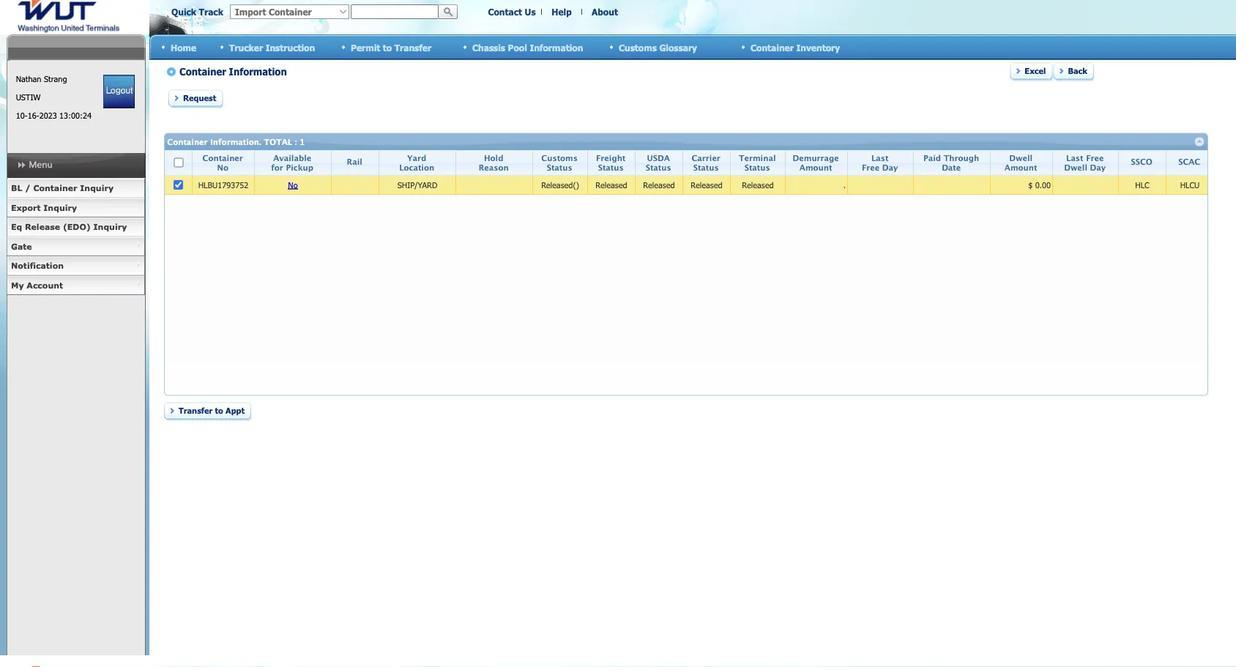 Task type: vqa. For each thing, say whether or not it's contained in the screenshot.
Help
yes



Task type: describe. For each thing, give the bounding box(es) containing it.
export inquiry
[[11, 203, 77, 213]]

customs
[[619, 42, 657, 53]]

strang
[[44, 74, 67, 84]]

contact us
[[488, 6, 536, 17]]

bl / container inquiry link
[[7, 179, 145, 198]]

gate
[[11, 241, 32, 251]]

nathan strang
[[16, 74, 67, 84]]

chassis pool information
[[473, 42, 584, 53]]

quick track
[[171, 6, 223, 17]]

10-16-2023 13:00:24
[[16, 111, 92, 121]]

16-
[[28, 111, 39, 121]]

ustiw
[[16, 92, 41, 102]]

(edo)
[[63, 222, 91, 232]]

gate link
[[7, 237, 145, 256]]

13:00:24
[[59, 111, 92, 121]]

contact us link
[[488, 6, 536, 17]]

2023
[[39, 111, 57, 121]]

my
[[11, 280, 24, 290]]

login image
[[103, 75, 135, 108]]

permit
[[351, 42, 381, 53]]

permit to transfer
[[351, 42, 432, 53]]

information
[[530, 42, 584, 53]]

us
[[525, 6, 536, 17]]

notification
[[11, 261, 64, 271]]



Task type: locate. For each thing, give the bounding box(es) containing it.
export inquiry link
[[7, 198, 145, 218]]

notification link
[[7, 256, 145, 276]]

pool
[[508, 42, 528, 53]]

bl / container inquiry
[[11, 183, 114, 193]]

inquiry for container
[[80, 183, 114, 193]]

container left the inventory
[[751, 42, 794, 53]]

track
[[199, 6, 223, 17]]

1 vertical spatial inquiry
[[43, 203, 77, 213]]

eq
[[11, 222, 22, 232]]

0 horizontal spatial container
[[33, 183, 77, 193]]

export
[[11, 203, 41, 213]]

instruction
[[266, 42, 315, 53]]

0 vertical spatial inquiry
[[80, 183, 114, 193]]

container up the export inquiry
[[33, 183, 77, 193]]

help
[[552, 6, 572, 17]]

inquiry for (edo)
[[93, 222, 127, 232]]

home
[[171, 42, 196, 53]]

about link
[[592, 6, 618, 17]]

help link
[[552, 6, 572, 17]]

1 horizontal spatial container
[[751, 42, 794, 53]]

bl
[[11, 183, 22, 193]]

0 vertical spatial container
[[751, 42, 794, 53]]

my account
[[11, 280, 63, 290]]

1 vertical spatial container
[[33, 183, 77, 193]]

eq release (edo) inquiry link
[[7, 218, 145, 237]]

about
[[592, 6, 618, 17]]

inquiry
[[80, 183, 114, 193], [43, 203, 77, 213], [93, 222, 127, 232]]

contact
[[488, 6, 522, 17]]

trucker
[[229, 42, 263, 53]]

account
[[27, 280, 63, 290]]

customs glossary
[[619, 42, 698, 53]]

eq release (edo) inquiry
[[11, 222, 127, 232]]

nathan
[[16, 74, 41, 84]]

2 vertical spatial inquiry
[[93, 222, 127, 232]]

inventory
[[797, 42, 841, 53]]

10-
[[16, 111, 28, 121]]

to
[[383, 42, 392, 53]]

my account link
[[7, 276, 145, 295]]

inquiry down bl / container inquiry
[[43, 203, 77, 213]]

container
[[751, 42, 794, 53], [33, 183, 77, 193]]

quick
[[171, 6, 196, 17]]

None text field
[[351, 4, 439, 19]]

chassis
[[473, 42, 506, 53]]

inquiry right (edo)
[[93, 222, 127, 232]]

container inventory
[[751, 42, 841, 53]]

transfer
[[395, 42, 432, 53]]

release
[[25, 222, 60, 232]]

glossary
[[660, 42, 698, 53]]

trucker instruction
[[229, 42, 315, 53]]

inquiry up the export inquiry link
[[80, 183, 114, 193]]

/
[[25, 183, 31, 193]]



